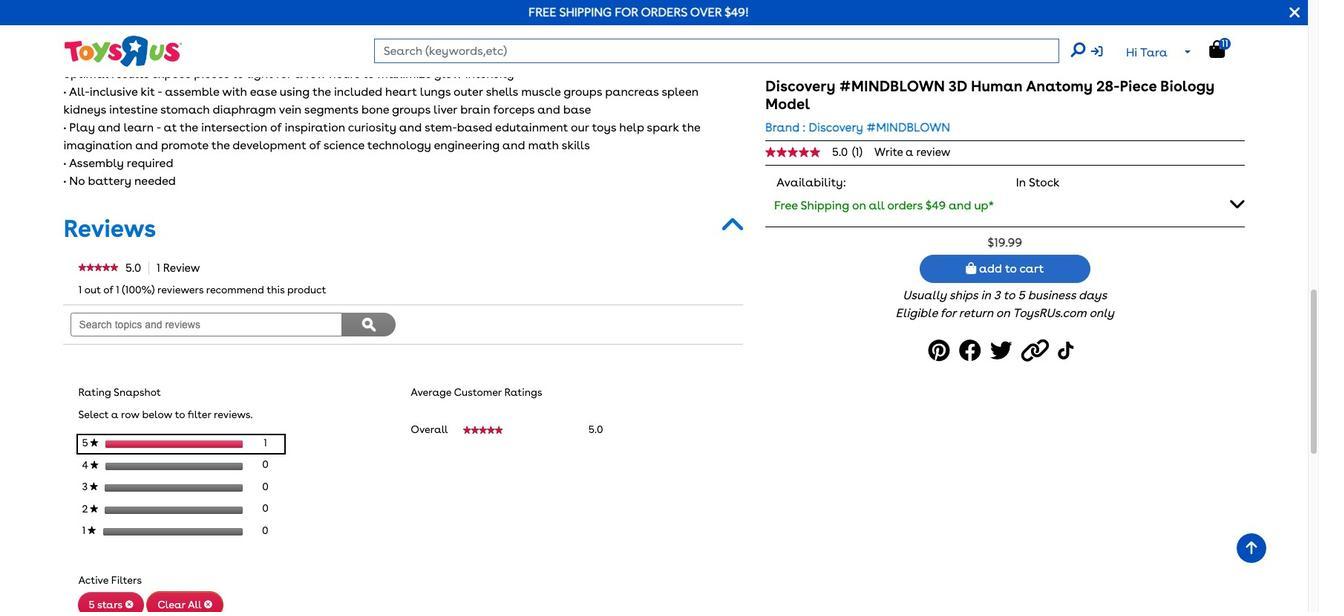 Task type: vqa. For each thing, say whether or not it's contained in the screenshot.
the rightmost IT.
no



Task type: describe. For each thing, give the bounding box(es) containing it.
recommend
[[206, 284, 264, 295]]

clear all ✘
[[158, 599, 212, 611]]

model
[[766, 95, 810, 113]]

1 ★
[[82, 525, 96, 537]]

1 for review
[[157, 261, 160, 275]]

0 vertical spatial discovery
[[766, 77, 836, 95]]

shopping bag image
[[1210, 40, 1226, 58]]

2 ★
[[82, 503, 98, 515]]

reviewers
[[157, 284, 204, 295]]

ships
[[950, 288, 978, 302]]

(1)
[[853, 145, 863, 159]]

average customer ratings
[[411, 386, 543, 398]]

human
[[971, 77, 1023, 95]]

over
[[691, 5, 722, 19]]

to for business
[[1004, 288, 1015, 302]]

free shipping on all orders $49 and up* button
[[766, 189, 1245, 221]]

days
[[1079, 288, 1108, 302]]

close button image
[[1290, 4, 1301, 21]]

write
[[875, 146, 904, 159]]

and
[[949, 198, 972, 212]]

1 horizontal spatial 5.0
[[589, 423, 604, 435]]

of
[[103, 284, 113, 295]]

Search topics and reviews search region search field
[[63, 306, 404, 344]]

1 vertical spatial #mindblown
[[867, 120, 951, 134]]

:
[[803, 120, 806, 134]]

usually ships in 3 to 5 business days eligible for return on toysrus.com only
[[896, 288, 1115, 320]]

3d
[[949, 77, 968, 95]]

1 for out
[[78, 284, 82, 295]]

cart
[[1020, 262, 1045, 276]]

0 for 1
[[262, 524, 269, 536]]

a for write
[[906, 146, 914, 159]]

row
[[121, 408, 140, 420]]

(100%)
[[122, 284, 155, 295]]

1 review link
[[156, 261, 208, 275]]

5 inside usually ships in 3 to 5 business days eligible for return on toysrus.com only
[[1019, 288, 1025, 302]]

stock
[[1029, 175, 1060, 189]]

a for select
[[111, 408, 118, 420]]

select
[[78, 408, 109, 420]]

return
[[960, 306, 994, 320]]

snapshot
[[114, 386, 161, 398]]

1 review
[[157, 261, 200, 275]]

0 vertical spatial #mindblown
[[840, 77, 946, 95]]

brand
[[766, 120, 800, 134]]

on inside usually ships in 3 to 5 business days eligible for return on toysrus.com only
[[997, 306, 1011, 320]]

5 stars ✘
[[89, 599, 133, 611]]

28-
[[1097, 77, 1120, 95]]

write a review
[[875, 146, 951, 159]]

in
[[1017, 175, 1027, 189]]

free shipping for orders over $49!
[[529, 5, 750, 19]]

create a pinterest pin for discovery #mindblown 3d human anatomy 28-piece biology model image
[[929, 334, 955, 368]]

orders
[[641, 5, 688, 19]]

free
[[529, 5, 557, 19]]

$49!
[[725, 5, 750, 19]]

free shipping on all orders $49 and up*
[[775, 198, 995, 212]]

overall
[[411, 423, 448, 435]]

5 ★
[[82, 437, 98, 449]]

clear
[[158, 599, 185, 611]]

1 for ★
[[82, 525, 88, 537]]

out
[[84, 284, 101, 295]]

on inside dropdown button
[[853, 198, 867, 212]]

up*
[[975, 198, 995, 212]]

discovery #mindblown 3d human anatomy 28-piece biology model brand : discovery #mindblown
[[766, 77, 1215, 134]]

11 link
[[1210, 38, 1241, 59]]

review
[[917, 146, 951, 159]]

tiktok image
[[1059, 334, 1078, 368]]

customer
[[454, 386, 502, 398]]

★ for 5
[[90, 438, 98, 447]]

average
[[411, 386, 452, 398]]

in
[[981, 288, 991, 302]]

eligible
[[896, 306, 938, 320]]

copy a link to discovery #mindblown 3d human anatomy 28-piece biology model image
[[1022, 334, 1054, 368]]

5.0 (1)
[[833, 145, 863, 159]]

✘ for stars
[[125, 600, 133, 609]]

0 for 2
[[262, 502, 269, 514]]

11
[[1222, 38, 1229, 49]]

free shipping for orders over $49! link
[[529, 5, 750, 19]]

this
[[267, 284, 285, 295]]

only
[[1090, 306, 1115, 320]]

2
[[82, 503, 90, 515]]

ϙ button
[[342, 313, 396, 337]]

0 for 4
[[262, 459, 269, 470]]

for
[[615, 5, 639, 19]]

in stock
[[1017, 175, 1060, 189]]

anatomy
[[1027, 77, 1093, 95]]



Task type: locate. For each thing, give the bounding box(es) containing it.
review
[[163, 261, 200, 275]]

3 0 from the top
[[262, 502, 269, 514]]

0 horizontal spatial a
[[111, 408, 118, 420]]

5
[[1019, 288, 1025, 302], [82, 437, 90, 449], [89, 599, 95, 611]]

★ up 4 ★
[[90, 438, 98, 447]]

Search topics and reviews text field
[[71, 313, 342, 337]]

filter
[[188, 408, 211, 420]]

all
[[188, 599, 201, 611]]

0 horizontal spatial ✘
[[125, 600, 133, 609]]

1 vertical spatial a
[[111, 408, 118, 420]]

✘
[[125, 600, 133, 609], [204, 600, 212, 609]]

piece
[[1120, 77, 1157, 95]]

★ for 4
[[90, 460, 98, 469]]

★ inside 2 ★
[[90, 504, 98, 512]]

free
[[775, 198, 798, 212]]

★ for 1
[[88, 526, 96, 534]]

★ for 3
[[90, 482, 98, 490]]

0 for 3
[[262, 480, 269, 492]]

rating
[[78, 386, 111, 398]]

shipping
[[801, 198, 850, 212]]

★ down 5 ★
[[90, 460, 98, 469]]

biology
[[1161, 77, 1215, 95]]

3 right in on the right top of page
[[994, 288, 1001, 302]]

to left filter
[[175, 408, 185, 420]]

on left all
[[853, 198, 867, 212]]

a
[[906, 146, 914, 159], [111, 408, 118, 420]]

1 horizontal spatial on
[[997, 306, 1011, 320]]

business
[[1028, 288, 1076, 302]]

sign in image
[[1091, 45, 1103, 57]]

on right the return
[[997, 306, 1011, 320]]

★ for 2
[[90, 504, 98, 512]]

share discovery #mindblown 3d human anatomy 28-piece biology model on facebook image
[[959, 334, 986, 368]]

discovery up the 5.0 (1)
[[809, 120, 864, 134]]

★ inside 1 ★
[[88, 526, 96, 534]]

to for reviews.
[[175, 408, 185, 420]]

2 vertical spatial to
[[175, 408, 185, 420]]

0 horizontal spatial 3
[[82, 481, 90, 493]]

5 for ★
[[82, 437, 90, 449]]

reviews
[[63, 214, 156, 243]]

to
[[1006, 262, 1017, 276], [1004, 288, 1015, 302], [175, 408, 185, 420]]

toys r us image
[[63, 34, 182, 68]]

1 horizontal spatial a
[[906, 146, 914, 159]]

all
[[869, 198, 885, 212]]

toysrus.com
[[1013, 306, 1087, 320]]

5 down cart at the top of page
[[1019, 288, 1025, 302]]

1 vertical spatial 5.0
[[126, 261, 141, 275]]

4 0 from the top
[[262, 524, 269, 536]]

stars
[[97, 599, 122, 611]]

★ down 4 ★
[[90, 482, 98, 490]]

3 ★
[[82, 481, 98, 493]]

share a link to discovery #mindblown 3d human anatomy 28-piece biology model on twitter image
[[991, 334, 1017, 368]]

0 vertical spatial 3
[[994, 288, 1001, 302]]

rating snapshot
[[78, 386, 161, 398]]

add
[[980, 262, 1003, 276]]

0 vertical spatial 5.0
[[833, 145, 848, 159]]

2 ✘ from the left
[[204, 600, 212, 609]]

0 vertical spatial a
[[906, 146, 914, 159]]

to right in on the right top of page
[[1004, 288, 1015, 302]]

select a row below to filter reviews.
[[78, 408, 253, 420]]

1 vertical spatial discovery
[[809, 120, 864, 134]]

product
[[287, 284, 326, 295]]

5 for stars
[[89, 599, 95, 611]]

1 0 from the top
[[262, 459, 269, 470]]

2 vertical spatial 5
[[89, 599, 95, 611]]

1 vertical spatial 5
[[82, 437, 90, 449]]

ϙ
[[362, 317, 376, 332]]

usually
[[903, 288, 947, 302]]

None search field
[[374, 39, 1086, 63]]

✘ inside clear all ✘
[[204, 600, 212, 609]]

hi tara
[[1127, 45, 1168, 59]]

brand : discovery #mindblown link
[[766, 119, 951, 137]]

add to cart button
[[920, 255, 1091, 283]]

★ inside 4 ★
[[90, 460, 98, 469]]

active
[[78, 574, 109, 586]]

★★★★★
[[78, 263, 118, 271], [78, 263, 118, 271], [463, 426, 503, 434], [463, 426, 503, 434]]

active filters
[[78, 574, 142, 586]]

filters
[[111, 574, 142, 586]]

hi tara button
[[1091, 39, 1201, 67]]

below
[[142, 408, 172, 420]]

★ down "3 ★"
[[90, 504, 98, 512]]

1 vertical spatial on
[[997, 306, 1011, 320]]

#mindblown up brand : discovery #mindblown link
[[840, 77, 946, 95]]

tara
[[1141, 45, 1168, 59]]

on
[[853, 198, 867, 212], [997, 306, 1011, 320]]

✘ inside '5 stars ✘'
[[125, 600, 133, 609]]

hi
[[1127, 45, 1138, 59]]

4
[[82, 459, 90, 471]]

3 inside usually ships in 3 to 5 business days eligible for return on toysrus.com only
[[994, 288, 1001, 302]]

★
[[90, 438, 98, 447], [90, 460, 98, 469], [90, 482, 98, 490], [90, 504, 98, 512], [88, 526, 96, 534]]

2 0 from the top
[[262, 480, 269, 492]]

0 vertical spatial on
[[853, 198, 867, 212]]

0 horizontal spatial 5.0
[[126, 261, 141, 275]]

reviews.
[[214, 408, 253, 420]]

0 horizontal spatial on
[[853, 198, 867, 212]]

1 out of 1 (100%) reviewers recommend this product
[[78, 284, 326, 295]]

a left row in the bottom left of the page
[[111, 408, 118, 420]]

Enter Keyword or Item No. search field
[[374, 39, 1060, 63]]

#mindblown up write a review
[[867, 120, 951, 134]]

1 vertical spatial 3
[[82, 481, 90, 493]]

1 horizontal spatial ✘
[[204, 600, 212, 609]]

shopping bag image
[[966, 262, 977, 274]]

reviews link
[[63, 214, 156, 243]]

for
[[941, 306, 956, 320]]

discovery up :
[[766, 77, 836, 95]]

shipping
[[560, 5, 612, 19]]

a right write
[[906, 146, 914, 159]]

availability:
[[777, 175, 847, 189]]

to right add
[[1006, 262, 1017, 276]]

5 up 4
[[82, 437, 90, 449]]

orders
[[888, 198, 923, 212]]

3 up 2
[[82, 481, 90, 493]]

#mindblown
[[840, 77, 946, 95], [867, 120, 951, 134]]

✘ right all
[[204, 600, 212, 609]]

★ down 2 ★
[[88, 526, 96, 534]]

1 vertical spatial to
[[1004, 288, 1015, 302]]

5.0
[[833, 145, 848, 159], [126, 261, 141, 275], [589, 423, 604, 435]]

2 horizontal spatial 5.0
[[833, 145, 848, 159]]

4 ★
[[82, 459, 98, 471]]

★ inside "3 ★"
[[90, 482, 98, 490]]

$49
[[926, 198, 946, 212]]

0 vertical spatial 5
[[1019, 288, 1025, 302]]

5 left stars
[[89, 599, 95, 611]]

add to cart
[[977, 262, 1045, 276]]

✘ right stars
[[125, 600, 133, 609]]

1 horizontal spatial 3
[[994, 288, 1001, 302]]

to inside usually ships in 3 to 5 business days eligible for return on toysrus.com only
[[1004, 288, 1015, 302]]

★ inside 5 ★
[[90, 438, 98, 447]]

0 vertical spatial to
[[1006, 262, 1017, 276]]

write a review button
[[875, 146, 951, 159]]

ratings
[[505, 386, 543, 398]]

2 vertical spatial 5.0
[[589, 423, 604, 435]]

✘ for all
[[204, 600, 212, 609]]

to inside button
[[1006, 262, 1017, 276]]

1 ✘ from the left
[[125, 600, 133, 609]]

$19.99
[[988, 235, 1023, 249]]



